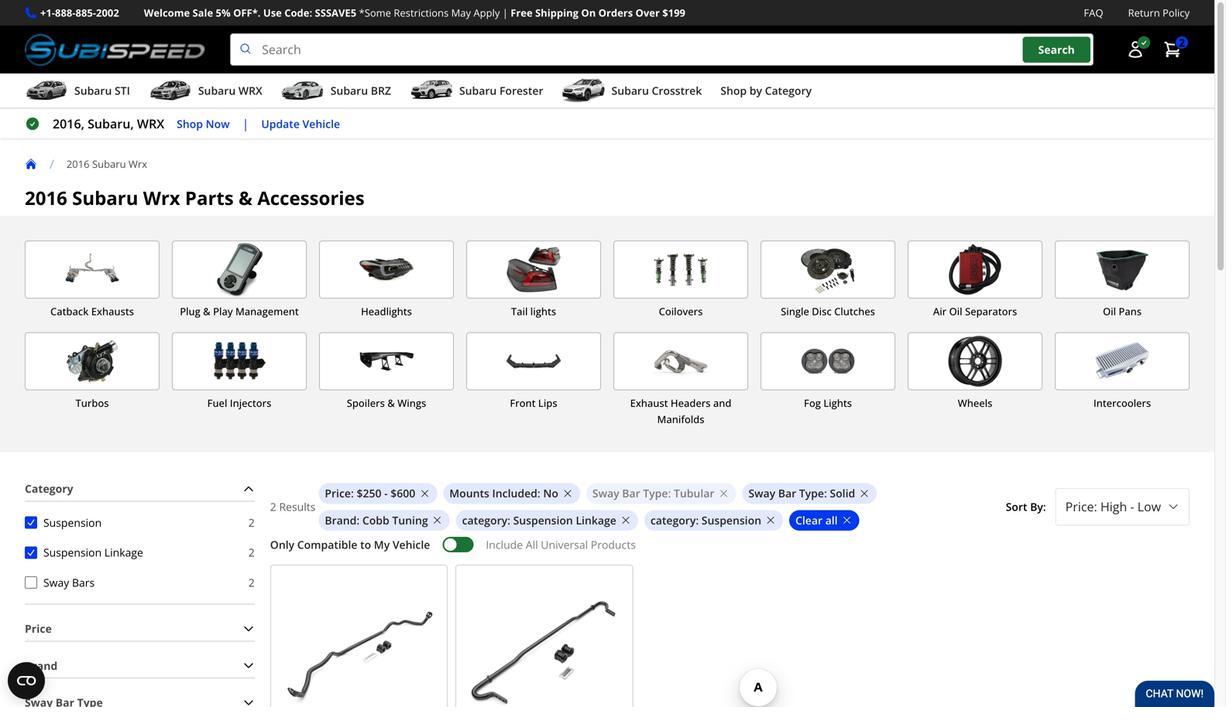 Task type: vqa. For each thing, say whether or not it's contained in the screenshot.
Bars on the left bottom of the page
yes



Task type: describe. For each thing, give the bounding box(es) containing it.
pans
[[1119, 305, 1142, 319]]

: left solid
[[824, 486, 827, 501]]

coilovers button
[[613, 241, 748, 320]]

search button
[[1023, 37, 1090, 63]]

headers
[[671, 396, 711, 410]]

plug
[[180, 305, 200, 319]]

plug & play management image
[[173, 242, 306, 298]]

$600
[[391, 486, 415, 501]]

home image
[[25, 158, 37, 171]]

2 for suspension
[[248, 516, 255, 530]]

sway for sway bars
[[43, 576, 69, 591]]

oil pans button
[[1055, 241, 1190, 320]]

parts
[[185, 186, 234, 211]]

headlights button
[[319, 241, 454, 320]]

all
[[825, 513, 838, 528]]

subaru for 2016 subaru wrx
[[92, 157, 126, 171]]

catback exhausts image
[[26, 242, 159, 298]]

coilovers
[[659, 305, 703, 319]]

oil inside button
[[949, 305, 962, 319]]

shipping
[[535, 6, 579, 20]]

welcome
[[144, 6, 190, 20]]

turbos
[[76, 396, 109, 410]]

return
[[1128, 6, 1160, 20]]

turbos button
[[25, 332, 160, 428]]

coilovers image
[[614, 242, 747, 298]]

2002
[[96, 6, 119, 20]]

wrx for 2016 subaru wrx
[[129, 157, 147, 171]]

subaru forester
[[459, 83, 543, 98]]

wheels button
[[908, 332, 1043, 428]]

play
[[213, 305, 233, 319]]

faq link
[[1084, 5, 1103, 21]]

results
[[279, 500, 316, 515]]

select... image
[[1167, 501, 1180, 514]]

tuning
[[392, 513, 428, 528]]

single disc clutches
[[781, 305, 875, 319]]

air oil separators
[[933, 305, 1017, 319]]

tubular
[[674, 486, 714, 501]]

shop for shop by category
[[721, 83, 747, 98]]

my
[[374, 538, 390, 552]]

shop for shop now
[[177, 116, 203, 131]]

clutches
[[834, 305, 875, 319]]

tail lights button
[[466, 241, 601, 320]]

: left the 'no'
[[537, 486, 540, 501]]

price:
[[325, 486, 354, 501]]

sort by:
[[1006, 500, 1046, 515]]

2016 for 2016 subaru wrx
[[67, 157, 90, 171]]

0 horizontal spatial linkage
[[104, 546, 143, 561]]

search
[[1038, 42, 1075, 57]]

+1-
[[40, 6, 55, 20]]

fuel injectors button
[[172, 332, 307, 428]]

1 horizontal spatial vehicle
[[393, 538, 430, 552]]

2 for sway bars
[[248, 576, 255, 590]]

return policy
[[1128, 6, 1190, 20]]

bar for sway bar type : solid
[[778, 486, 796, 501]]

update vehicle button
[[261, 115, 340, 133]]

885-
[[76, 6, 96, 20]]

brand : cobb tuning
[[325, 513, 428, 528]]

sway for sway bar type : solid
[[749, 486, 775, 501]]

on
[[581, 6, 596, 20]]

subaru wrx button
[[149, 77, 262, 108]]

fog lights
[[804, 396, 852, 410]]

suspension up suspension linkage
[[43, 516, 102, 530]]

suspension up sway bars
[[43, 546, 102, 561]]

included
[[492, 486, 537, 501]]

open widget image
[[8, 663, 45, 700]]

spoilers & wings image
[[320, 333, 453, 390]]

exhaust headers and manifolds
[[630, 396, 732, 427]]

wrx for 2016 subaru wrx parts & accessories
[[143, 186, 180, 211]]

fog lights button
[[761, 332, 895, 428]]

sway for sway bar type : tubular
[[592, 486, 619, 501]]

wrx inside subaru wrx dropdown button
[[238, 83, 262, 98]]

2016 for 2016 subaru wrx parts & accessories
[[25, 186, 67, 211]]

brand for brand
[[25, 659, 58, 674]]

subaru,
[[88, 116, 134, 132]]

all
[[526, 538, 538, 552]]

fuel injectors image
[[173, 333, 306, 390]]

headlights image
[[320, 242, 453, 298]]

a subaru crosstrek thumbnail image image
[[562, 79, 605, 102]]

subaru for subaru forester
[[459, 83, 497, 98]]

cobb subaru rear sway bar 22mm - 3 position adjustable  - 2008-2021 subaru wrx & sti image
[[463, 572, 626, 708]]

: left "tubular"
[[668, 486, 671, 501]]

include all universal products
[[486, 538, 636, 552]]

0 horizontal spatial wrx
[[137, 116, 164, 132]]

Select... button
[[1055, 489, 1190, 526]]

subaru crosstrek button
[[562, 77, 702, 108]]

brand for brand : cobb tuning
[[325, 513, 357, 528]]

subaru for 2016 subaru wrx parts & accessories
[[72, 186, 138, 211]]

subaru brz
[[331, 83, 391, 98]]

injectors
[[230, 396, 271, 410]]

wheels image
[[909, 333, 1042, 390]]

products
[[591, 538, 636, 552]]

shop now
[[177, 116, 230, 131]]

return policy link
[[1128, 5, 1190, 21]]

catback exhausts
[[50, 305, 134, 319]]

turbos image
[[26, 333, 159, 390]]

sale
[[192, 6, 213, 20]]

include
[[486, 538, 523, 552]]

bar for sway bar type : tubular
[[622, 486, 640, 501]]

tail
[[511, 305, 528, 319]]

vehicle inside update vehicle 'button'
[[302, 116, 340, 131]]

front lips image
[[467, 333, 600, 390]]

brz
[[371, 83, 391, 98]]

solid
[[830, 486, 855, 501]]

2016 subaru wrx
[[67, 157, 147, 171]]

category for category : suspension
[[651, 513, 696, 528]]

: down "tubular"
[[696, 513, 699, 528]]

0 horizontal spatial |
[[242, 116, 249, 132]]

intercoolers button
[[1055, 332, 1190, 428]]



Task type: locate. For each thing, give the bounding box(es) containing it.
front lips button
[[466, 332, 601, 428]]

sway
[[592, 486, 619, 501], [749, 486, 775, 501], [43, 576, 69, 591]]

2 bar from the left
[[778, 486, 796, 501]]

shop inside dropdown button
[[721, 83, 747, 98]]

vehicle down the tuning
[[393, 538, 430, 552]]

type for solid
[[799, 486, 824, 501]]

0 horizontal spatial bar
[[622, 486, 640, 501]]

free
[[511, 6, 533, 20]]

2016 subaru wrx link
[[67, 157, 160, 171]]

Suspension Linkage button
[[25, 547, 37, 560]]

subaru left brz
[[331, 83, 368, 98]]

plug & play management button
[[172, 241, 307, 320]]

subaru for subaru brz
[[331, 83, 368, 98]]

category : suspension linkage
[[462, 513, 616, 528]]

0 horizontal spatial oil
[[949, 305, 962, 319]]

1 vertical spatial subaru
[[72, 186, 138, 211]]

exhaust headers and manifolds image
[[614, 333, 747, 390]]

subaru up now
[[198, 83, 236, 98]]

mounts included : no
[[449, 486, 558, 501]]

spoilers & wings button
[[319, 332, 454, 428]]

bar
[[622, 486, 640, 501], [778, 486, 796, 501]]

sort
[[1006, 500, 1027, 515]]

& left the play
[[203, 305, 210, 319]]

1 horizontal spatial brand
[[325, 513, 357, 528]]

2 horizontal spatial sway
[[749, 486, 775, 501]]

subaru right "a subaru crosstrek thumbnail image"
[[612, 83, 649, 98]]

search input field
[[230, 33, 1094, 66]]

category button
[[25, 478, 255, 501]]

*some
[[359, 6, 391, 20]]

0 horizontal spatial sway
[[43, 576, 69, 591]]

shop
[[721, 83, 747, 98], [177, 116, 203, 131]]

by
[[750, 83, 762, 98]]

0 vertical spatial linkage
[[576, 513, 616, 528]]

category
[[25, 482, 73, 497], [462, 513, 507, 528], [651, 513, 696, 528]]

2016 right '/'
[[67, 157, 90, 171]]

button image
[[1126, 40, 1145, 59]]

linkage down category dropdown button
[[104, 546, 143, 561]]

intercoolers image
[[1056, 333, 1189, 390]]

2 horizontal spatial category
[[651, 513, 696, 528]]

shop now link
[[177, 115, 230, 133]]

a subaru forester thumbnail image image
[[410, 79, 453, 102]]

fog lights image
[[761, 333, 895, 390]]

shop left the by on the right top of page
[[721, 83, 747, 98]]

+1-888-885-2002
[[40, 6, 119, 20]]

1 vertical spatial shop
[[177, 116, 203, 131]]

faq
[[1084, 6, 1103, 20]]

0 horizontal spatial brand
[[25, 659, 58, 674]]

0 horizontal spatial type
[[643, 486, 668, 501]]

0 vertical spatial brand
[[325, 513, 357, 528]]

bar up the clear
[[778, 486, 796, 501]]

tail lights image
[[467, 242, 600, 298]]

0 horizontal spatial vehicle
[[302, 116, 340, 131]]

subaru down 2016, subaru, wrx
[[92, 157, 126, 171]]

subaru down 2016 subaru wrx
[[72, 186, 138, 211]]

: up 'include'
[[507, 513, 510, 528]]

1 horizontal spatial wrx
[[238, 83, 262, 98]]

orders
[[598, 6, 633, 20]]

only compatible to my vehicle
[[270, 538, 430, 552]]

suspension
[[513, 513, 573, 528], [702, 513, 761, 528], [43, 516, 102, 530], [43, 546, 102, 561]]

welcome sale 5% off*. use code: sssave5 *some restrictions may apply | free shipping on orders over $199
[[144, 6, 685, 20]]

2 vertical spatial &
[[387, 396, 395, 410]]

category down 'mounts'
[[462, 513, 507, 528]]

1 vertical spatial |
[[242, 116, 249, 132]]

1 vertical spatial linkage
[[104, 546, 143, 561]]

1 type from the left
[[643, 486, 668, 501]]

catback
[[50, 305, 89, 319]]

type left "tubular"
[[643, 486, 668, 501]]

price
[[25, 622, 52, 637]]

suspension up all
[[513, 513, 573, 528]]

0 horizontal spatial &
[[203, 305, 210, 319]]

1 horizontal spatial category
[[462, 513, 507, 528]]

compatible
[[297, 538, 357, 552]]

wrx down a subaru wrx thumbnail image
[[137, 116, 164, 132]]

0 horizontal spatial shop
[[177, 116, 203, 131]]

subaru wrx
[[198, 83, 262, 98]]

subaru brz button
[[281, 77, 391, 108]]

2 type from the left
[[799, 486, 824, 501]]

sway up the 'products'
[[592, 486, 619, 501]]

0 horizontal spatial category
[[25, 482, 73, 497]]

a subaru sti thumbnail image image
[[25, 79, 68, 102]]

0 vertical spatial subaru
[[92, 157, 126, 171]]

subaru sti button
[[25, 77, 130, 108]]

fog
[[804, 396, 821, 410]]

& left wings
[[387, 396, 395, 410]]

2016
[[67, 157, 90, 171], [25, 186, 67, 211]]

0 vertical spatial vehicle
[[302, 116, 340, 131]]

4 subaru from the left
[[459, 83, 497, 98]]

2
[[1179, 35, 1185, 50], [270, 500, 276, 515], [248, 516, 255, 530], [248, 546, 255, 560], [248, 576, 255, 590]]

air oil separators image
[[909, 242, 1042, 298]]

exhaust
[[630, 396, 668, 410]]

sway bars
[[43, 576, 95, 591]]

|
[[502, 6, 508, 20], [242, 116, 249, 132]]

front
[[510, 396, 536, 410]]

2 oil from the left
[[1103, 305, 1116, 319]]

0 vertical spatial wrx
[[238, 83, 262, 98]]

sway right sway bars button
[[43, 576, 69, 591]]

oil right air
[[949, 305, 962, 319]]

wings
[[397, 396, 426, 410]]

subispeed logo image
[[25, 33, 205, 66]]

Suspension button
[[25, 517, 37, 530]]

& for plug
[[203, 305, 210, 319]]

1 vertical spatial 2016
[[25, 186, 67, 211]]

Sway Bars button
[[25, 577, 37, 590]]

subaru inside dropdown button
[[459, 83, 497, 98]]

0 vertical spatial |
[[502, 6, 508, 20]]

2 inside button
[[1179, 35, 1185, 50]]

1 horizontal spatial oil
[[1103, 305, 1116, 319]]

brand inside dropdown button
[[25, 659, 58, 674]]

0 vertical spatial 2016
[[67, 157, 90, 171]]

type up the clear
[[799, 486, 824, 501]]

category for category : suspension linkage
[[462, 513, 507, 528]]

| right now
[[242, 116, 249, 132]]

category inside dropdown button
[[25, 482, 73, 497]]

sssave5
[[315, 6, 356, 20]]

2 subaru from the left
[[198, 83, 236, 98]]

vehicle
[[302, 116, 340, 131], [393, 538, 430, 552]]

1 vertical spatial wrx
[[143, 186, 180, 211]]

linkage
[[576, 513, 616, 528], [104, 546, 143, 561]]

catback exhausts button
[[25, 241, 160, 320]]

spoilers & wings
[[347, 396, 426, 410]]

1 vertical spatial &
[[203, 305, 210, 319]]

subaru for subaru sti
[[74, 83, 112, 98]]

shop by category button
[[721, 77, 812, 108]]

subaru left forester
[[459, 83, 497, 98]]

off*.
[[233, 6, 261, 20]]

may
[[451, 6, 471, 20]]

oil pans image
[[1056, 242, 1189, 298]]

& right the parts
[[239, 186, 252, 211]]

only
[[270, 538, 294, 552]]

lips
[[538, 396, 557, 410]]

1 horizontal spatial |
[[502, 6, 508, 20]]

air
[[933, 305, 947, 319]]

sway up category : suspension
[[749, 486, 775, 501]]

wheels
[[958, 396, 993, 410]]

bar up the 'products'
[[622, 486, 640, 501]]

1 horizontal spatial sway
[[592, 486, 619, 501]]

& for spoilers
[[387, 396, 395, 410]]

cobb subaru front sway bar 24mm - 2 position adjustable - 2015-2021 subaru wrx image
[[277, 572, 441, 708]]

$199
[[662, 6, 685, 20]]

1 oil from the left
[[949, 305, 962, 319]]

2 for suspension linkage
[[248, 546, 255, 560]]

subaru
[[92, 157, 126, 171], [72, 186, 138, 211]]

+1-888-885-2002 link
[[40, 5, 119, 21]]

forester
[[500, 83, 543, 98]]

crosstrek
[[652, 83, 702, 98]]

1 vertical spatial wrx
[[137, 116, 164, 132]]

brand up only compatible to my vehicle
[[325, 513, 357, 528]]

and
[[713, 396, 732, 410]]

suspension linkage
[[43, 546, 143, 561]]

type
[[643, 486, 668, 501], [799, 486, 824, 501]]

a subaru wrx thumbnail image image
[[149, 79, 192, 102]]

category for category
[[25, 482, 73, 497]]

a subaru brz thumbnail image image
[[281, 79, 324, 102]]

restrictions
[[394, 6, 449, 20]]

subaru for subaru wrx
[[198, 83, 236, 98]]

single disc clutches image
[[761, 242, 895, 298]]

by:
[[1030, 500, 1046, 515]]

bars
[[72, 576, 95, 591]]

wrx
[[238, 83, 262, 98], [137, 116, 164, 132]]

subaru inside "dropdown button"
[[331, 83, 368, 98]]

management
[[235, 305, 299, 319]]

subaru crosstrek
[[612, 83, 702, 98]]

oil left pans
[[1103, 305, 1116, 319]]

1 horizontal spatial &
[[239, 186, 252, 211]]

brand down price
[[25, 659, 58, 674]]

1 horizontal spatial type
[[799, 486, 824, 501]]

universal
[[541, 538, 588, 552]]

2016,
[[53, 116, 84, 132]]

0 vertical spatial &
[[239, 186, 252, 211]]

shop left now
[[177, 116, 203, 131]]

2016, subaru, wrx
[[53, 116, 164, 132]]

:
[[537, 486, 540, 501], [668, 486, 671, 501], [824, 486, 827, 501], [357, 513, 360, 528], [507, 513, 510, 528], [696, 513, 699, 528]]

lights
[[530, 305, 556, 319]]

1 horizontal spatial shop
[[721, 83, 747, 98]]

0 vertical spatial shop
[[721, 83, 747, 98]]

1 subaru from the left
[[74, 83, 112, 98]]

type for tubular
[[643, 486, 668, 501]]

3 subaru from the left
[[331, 83, 368, 98]]

5 subaru from the left
[[612, 83, 649, 98]]

: left cobb
[[357, 513, 360, 528]]

lights
[[824, 396, 852, 410]]

oil inside button
[[1103, 305, 1116, 319]]

subaru left sti
[[74, 83, 112, 98]]

linkage up the 'products'
[[576, 513, 616, 528]]

price button
[[25, 618, 255, 642]]

oil pans
[[1103, 305, 1142, 319]]

-
[[384, 486, 388, 501]]

1 horizontal spatial linkage
[[576, 513, 616, 528]]

1 bar from the left
[[622, 486, 640, 501]]

sway bar type : solid
[[749, 486, 855, 501]]

brand button
[[25, 655, 255, 679]]

fuel
[[207, 396, 227, 410]]

single disc clutches button
[[761, 241, 895, 320]]

2016 down '/'
[[25, 186, 67, 211]]

2 horizontal spatial &
[[387, 396, 395, 410]]

shop by category
[[721, 83, 812, 98]]

wrx left the parts
[[143, 186, 180, 211]]

category up suspension button
[[25, 482, 73, 497]]

1 vertical spatial brand
[[25, 659, 58, 674]]

plug & play management
[[180, 305, 299, 319]]

update vehicle
[[261, 116, 340, 131]]

0 vertical spatial wrx
[[129, 157, 147, 171]]

code:
[[284, 6, 312, 20]]

suspension down "tubular"
[[702, 513, 761, 528]]

vehicle down subaru brz "dropdown button"
[[302, 116, 340, 131]]

| left 'free'
[[502, 6, 508, 20]]

to
[[360, 538, 371, 552]]

wrx down subaru,
[[129, 157, 147, 171]]

category down sway bar type : tubular
[[651, 513, 696, 528]]

1 vertical spatial vehicle
[[393, 538, 430, 552]]

clear all
[[796, 513, 838, 528]]

manifolds
[[657, 413, 704, 427]]

wrx up update
[[238, 83, 262, 98]]

shop inside 'link'
[[177, 116, 203, 131]]

1 horizontal spatial bar
[[778, 486, 796, 501]]

subaru for subaru crosstrek
[[612, 83, 649, 98]]

2016 subaru wrx parts & accessories
[[25, 186, 365, 211]]

brand
[[325, 513, 357, 528], [25, 659, 58, 674]]



